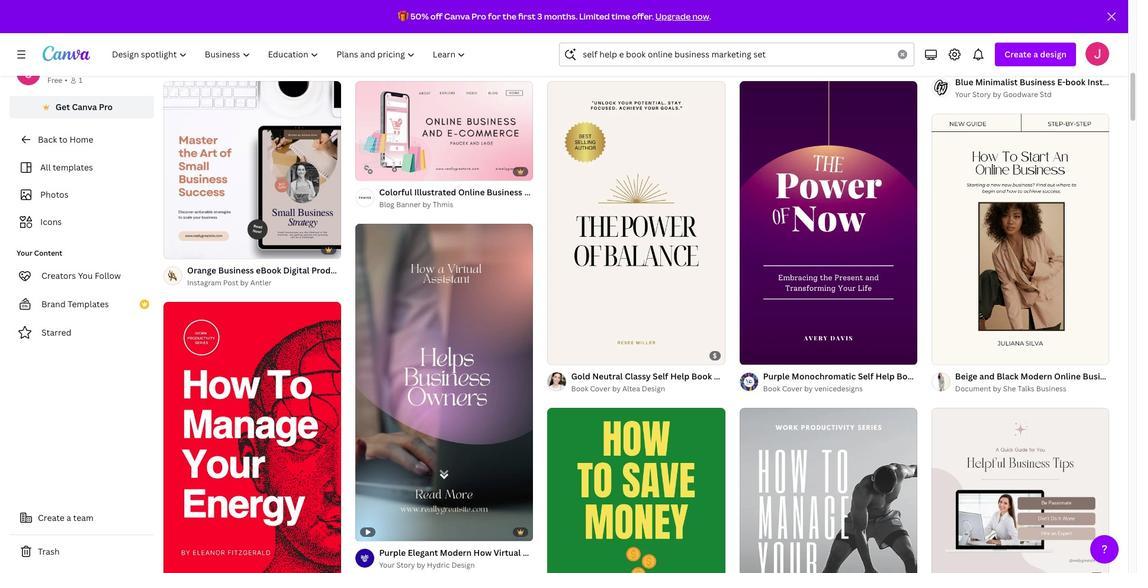 Task type: vqa. For each thing, say whether or not it's contained in the screenshot.
'Home'
yes



Task type: describe. For each thing, give the bounding box(es) containing it.
for
[[488, 11, 501, 22]]

trash link
[[9, 540, 154, 564]]

back
[[38, 134, 57, 145]]

pink
[[612, 44, 630, 55]]

get canva pro button
[[9, 96, 154, 118]]

all templates
[[40, 162, 93, 173]]

online inside colorful illustrated online business and e-commerce blog banner blog banner by thmis
[[458, 187, 485, 198]]

colorful illustrated online business and e-commerce blog banner image
[[356, 81, 533, 181]]

altea
[[623, 384, 640, 394]]

creators you follow
[[41, 270, 121, 281]]

time
[[612, 11, 630, 22]]

help inside red simple self-help book cover book cover by olga dracheva
[[253, 44, 272, 55]]

help inside gold neutral classy self help book cover book cover by altea design
[[671, 371, 690, 382]]

blue
[[955, 76, 974, 87]]

1 vertical spatial story
[[397, 560, 415, 571]]

you
[[78, 270, 93, 281]]

beige and black modern online business eboo link
[[955, 370, 1137, 384]]

create a team
[[38, 512, 94, 524]]

neutral
[[593, 371, 623, 382]]

and for black
[[595, 44, 611, 55]]

•
[[65, 75, 67, 85]]

your story by goodware std link
[[955, 89, 1110, 101]]

orange
[[187, 265, 216, 276]]

dracheva
[[256, 57, 288, 67]]

templates
[[68, 299, 109, 310]]

self inside gold neutral classy self help book cover book cover by altea design
[[653, 371, 669, 382]]

instagram inside blue minimalist business e-book instagram st your story by goodware std
[[1088, 76, 1128, 87]]

thmis
[[433, 200, 453, 210]]

business inside orange business ebook digital product mockup instagram post instagram post by antler
[[218, 265, 254, 276]]

e- inside blue minimalist business e-book instagram st your story by goodware std
[[1058, 76, 1066, 87]]

hydric
[[427, 560, 450, 571]]

and for beige
[[980, 371, 995, 382]]

beige and black modern online business eboo document by she talks business
[[955, 371, 1137, 394]]

back to home link
[[9, 128, 154, 152]]

your for your story by hydric design
[[379, 560, 395, 571]]

by inside colorful illustrated online business and e-commerce blog banner blog banner by thmis
[[423, 200, 431, 210]]

by inside the purple monochromatic self help book cover book cover by venicedesigns
[[804, 384, 813, 394]]

trash
[[38, 546, 60, 557]]

by inside orange business ebook digital product mockup instagram post instagram post by antler
[[240, 278, 249, 288]]

free
[[47, 75, 62, 85]]

1 vertical spatial instagram
[[380, 265, 421, 276]]

upgrade
[[656, 11, 691, 22]]

months.
[[544, 11, 578, 22]]

business left eboo
[[1083, 371, 1119, 382]]

document by she talks business link
[[955, 384, 1110, 395]]

book cover by fatih kaya link
[[763, 56, 918, 68]]

venicedesigns inside black and pink geometric lines self help book cover book cover by venicedesigns
[[623, 57, 671, 67]]

commerce
[[550, 187, 594, 198]]

1 vertical spatial blog
[[379, 200, 395, 210]]

starred
[[41, 327, 71, 338]]

create a design
[[1005, 49, 1067, 60]]

beige
[[955, 371, 978, 382]]

photos
[[40, 189, 69, 200]]

by inside blue minimalist business e-book instagram st your story by goodware std
[[993, 89, 1002, 99]]

follow
[[95, 270, 121, 281]]

your inside blue minimalist business e-book instagram st your story by goodware std
[[955, 89, 971, 99]]

to
[[59, 134, 68, 145]]

.
[[710, 11, 711, 22]]

by left hydric
[[417, 560, 425, 571]]

orange business ebook digital product mockup instagram post link
[[187, 264, 441, 277]]

your story by hydric design
[[379, 560, 475, 571]]

st
[[1130, 76, 1137, 87]]

by inside yellow minimalist self-help book cover book cover by fatih kaya
[[804, 57, 813, 67]]

all
[[40, 162, 51, 173]]

std
[[1040, 89, 1052, 99]]

ebook
[[256, 265, 281, 276]]

get canva pro
[[55, 101, 113, 113]]

by inside red simple self-help book cover book cover by olga dracheva
[[228, 57, 237, 67]]

purple monochromatic self help book cover image
[[740, 81, 918, 365]]

by inside black and pink geometric lines self help book cover book cover by venicedesigns
[[612, 57, 621, 67]]

0 vertical spatial pro
[[472, 11, 486, 22]]

Search search field
[[583, 43, 891, 66]]

story inside blue minimalist business e-book instagram st your story by goodware std
[[973, 89, 991, 99]]

red simple self-help book cover link
[[187, 43, 321, 56]]

starred link
[[9, 321, 154, 345]]

monochromatic
[[792, 371, 856, 382]]

creative
[[453, 57, 482, 67]]

colourful self help development book cover book cover by heyhi creative
[[379, 44, 561, 67]]

she
[[1003, 384, 1016, 394]]

home
[[70, 134, 93, 145]]

modern
[[1021, 371, 1053, 382]]

self inside colourful self help development book cover book cover by heyhi creative
[[419, 44, 435, 55]]

book cover by olga dracheva link
[[187, 56, 321, 68]]

create a team button
[[9, 507, 154, 530]]

red white minimalist self-help book cover image
[[164, 302, 341, 573]]

blog banner by thmis link
[[379, 199, 533, 211]]

🎁 50% off canva pro for the first 3 months. limited time offer. upgrade now .
[[398, 11, 711, 22]]

red simple self-help book cover book cover by olga dracheva
[[187, 44, 321, 67]]

create for create a design
[[1005, 49, 1032, 60]]

brand templates link
[[9, 293, 154, 316]]

the
[[503, 11, 517, 22]]

first
[[518, 11, 536, 22]]

money finance self help illustration book cover image
[[548, 408, 725, 573]]

0 horizontal spatial post
[[223, 278, 238, 288]]

book cover by venicedesigns link for self
[[763, 383, 918, 395]]

black and pink geometric lines self help book cover link
[[571, 43, 785, 56]]

lines
[[676, 44, 698, 55]]

yellow minimalist self-help book cover link
[[763, 43, 922, 56]]

self- for simple
[[235, 44, 253, 55]]

development
[[458, 44, 513, 55]]

help inside the purple monochromatic self help book cover book cover by venicedesigns
[[876, 371, 895, 382]]

0 vertical spatial post
[[423, 265, 441, 276]]

icons
[[40, 216, 62, 227]]

all templates link
[[17, 156, 147, 179]]

minimalist for business
[[976, 76, 1018, 87]]

now
[[693, 11, 710, 22]]

help inside colourful self help development book cover book cover by heyhi creative
[[437, 44, 456, 55]]

simple
[[205, 44, 233, 55]]

business down beige and black modern online business eboo link
[[1037, 384, 1067, 394]]

mockup
[[346, 265, 378, 276]]

🎁
[[398, 11, 409, 22]]

black and pink geometric lines self help book cover image
[[548, 0, 725, 38]]

blue minimalist business e-book instagram story image
[[932, 0, 1110, 70]]

gold neutral classy self help book cover image
[[548, 81, 725, 365]]



Task type: locate. For each thing, give the bounding box(es) containing it.
1 vertical spatial minimalist
[[976, 76, 1018, 87]]

instagram down orange
[[187, 278, 221, 288]]

1 vertical spatial canva
[[72, 101, 97, 113]]

0 vertical spatial blog
[[596, 187, 614, 198]]

and inside black and pink geometric lines self help book cover book cover by venicedesigns
[[595, 44, 611, 55]]

by left goodware
[[993, 89, 1002, 99]]

0 vertical spatial canva
[[444, 11, 470, 22]]

2 vertical spatial instagram
[[187, 278, 221, 288]]

by left fatih
[[804, 57, 813, 67]]

1 horizontal spatial self-
[[836, 44, 855, 55]]

and up document
[[980, 371, 995, 382]]

venicedesigns
[[623, 57, 671, 67], [815, 384, 863, 394]]

black inside black and pink geometric lines self help book cover book cover by venicedesigns
[[571, 44, 593, 55]]

yellow minimalist self-help book cover book cover by fatih kaya
[[763, 44, 922, 67]]

blog down colorful
[[379, 200, 395, 210]]

self- up olga
[[235, 44, 253, 55]]

business inside blue minimalist business e-book instagram st your story by goodware std
[[1020, 76, 1056, 87]]

team
[[73, 512, 94, 524]]

self inside black and pink geometric lines self help book cover book cover by venicedesigns
[[700, 44, 715, 55]]

self up book cover by altea design link
[[653, 371, 669, 382]]

creators
[[41, 270, 76, 281]]

1 vertical spatial and
[[525, 187, 540, 198]]

self inside the purple monochromatic self help book cover book cover by venicedesigns
[[858, 371, 874, 382]]

yellow minimalist self-help book cover image
[[740, 0, 918, 38]]

by left she
[[993, 384, 1002, 394]]

by left heyhi
[[420, 57, 429, 67]]

1 horizontal spatial and
[[595, 44, 611, 55]]

colourful self help development book cover link
[[379, 43, 561, 56]]

document
[[955, 384, 991, 394]]

banner right commerce
[[616, 187, 645, 198]]

story
[[973, 89, 991, 99], [397, 560, 415, 571]]

0 vertical spatial instagram
[[1088, 76, 1128, 87]]

offer.
[[632, 11, 654, 22]]

0 horizontal spatial story
[[397, 560, 415, 571]]

and
[[595, 44, 611, 55], [525, 187, 540, 198], [980, 371, 995, 382]]

1 vertical spatial post
[[223, 278, 238, 288]]

brand templates
[[41, 299, 109, 310]]

0 horizontal spatial minimalist
[[792, 44, 834, 55]]

0 vertical spatial minimalist
[[792, 44, 834, 55]]

pro
[[472, 11, 486, 22], [99, 101, 113, 113]]

colourful
[[379, 44, 417, 55]]

heyhi
[[431, 57, 451, 67]]

2 horizontal spatial instagram
[[1088, 76, 1128, 87]]

0 vertical spatial venicedesigns
[[623, 57, 671, 67]]

1 horizontal spatial canva
[[444, 11, 470, 22]]

gold neutral classy self help book cover book cover by altea design
[[571, 371, 738, 394]]

a inside button
[[67, 512, 71, 524]]

1 horizontal spatial black
[[997, 371, 1019, 382]]

illustrated
[[414, 187, 456, 198]]

1 horizontal spatial venicedesigns
[[815, 384, 863, 394]]

create for create a team
[[38, 512, 64, 524]]

blog right commerce
[[596, 187, 614, 198]]

venicedesigns down purple monochromatic self help book cover link at the bottom
[[815, 384, 863, 394]]

1 horizontal spatial banner
[[616, 187, 645, 198]]

a inside dropdown button
[[1034, 49, 1038, 60]]

minimalist inside blue minimalist business e-book instagram st your story by goodware std
[[976, 76, 1018, 87]]

minimalist up fatih
[[792, 44, 834, 55]]

0 horizontal spatial online
[[458, 187, 485, 198]]

story left hydric
[[397, 560, 415, 571]]

venicedesigns down geometric
[[623, 57, 671, 67]]

james peterson image
[[1086, 42, 1110, 66]]

story down blue
[[973, 89, 991, 99]]

business up blog banner by thmis link
[[487, 187, 523, 198]]

1 vertical spatial book cover by venicedesigns link
[[763, 383, 918, 395]]

a left team
[[67, 512, 71, 524]]

0 horizontal spatial your
[[17, 248, 32, 258]]

book
[[274, 44, 295, 55], [515, 44, 536, 55], [738, 44, 759, 55], [876, 44, 896, 55], [187, 57, 204, 67], [379, 57, 396, 67], [571, 57, 589, 67], [763, 57, 781, 67], [692, 371, 712, 382], [897, 371, 917, 382], [571, 384, 589, 394], [763, 384, 781, 394]]

digital
[[283, 265, 310, 276]]

icons link
[[17, 211, 147, 233]]

0 vertical spatial design
[[642, 384, 665, 394]]

blue minimalist business e-book instagram st your story by goodware std
[[955, 76, 1137, 99]]

white and yellow typographic self-help book cover image
[[740, 408, 918, 573]]

1 vertical spatial black
[[997, 371, 1019, 382]]

1 vertical spatial a
[[67, 512, 71, 524]]

black down limited
[[571, 44, 593, 55]]

business inside colorful illustrated online business and e-commerce blog banner blog banner by thmis
[[487, 187, 523, 198]]

upgrade now button
[[656, 11, 710, 22]]

create left team
[[38, 512, 64, 524]]

1 vertical spatial pro
[[99, 101, 113, 113]]

2 vertical spatial your
[[379, 560, 395, 571]]

yellow
[[763, 44, 790, 55]]

purple monochromatic self help book cover link
[[763, 370, 943, 383]]

0 vertical spatial create
[[1005, 49, 1032, 60]]

antler
[[250, 278, 272, 288]]

top level navigation element
[[104, 43, 476, 66]]

book cover by venicedesigns link down geometric
[[571, 56, 725, 68]]

1 horizontal spatial blog
[[596, 187, 614, 198]]

a for team
[[67, 512, 71, 524]]

classy
[[625, 371, 651, 382]]

pro up back to home link
[[99, 101, 113, 113]]

gold neutral classy self help book cover link
[[571, 370, 738, 383]]

by down monochromatic
[[804, 384, 813, 394]]

2 horizontal spatial and
[[980, 371, 995, 382]]

2 horizontal spatial your
[[955, 89, 971, 99]]

banner
[[616, 187, 645, 198], [396, 200, 421, 210]]

self
[[419, 44, 435, 55], [700, 44, 715, 55], [653, 371, 669, 382], [858, 371, 874, 382]]

minimalist up goodware
[[976, 76, 1018, 87]]

book cover by venicedesigns link
[[571, 56, 725, 68], [763, 383, 918, 395]]

1 vertical spatial banner
[[396, 200, 421, 210]]

50%
[[411, 11, 429, 22]]

canva right the get
[[72, 101, 97, 113]]

and left pink
[[595, 44, 611, 55]]

limited
[[579, 11, 610, 22]]

1 horizontal spatial story
[[973, 89, 991, 99]]

templates
[[53, 162, 93, 173]]

geometric
[[632, 44, 674, 55]]

0 horizontal spatial instagram
[[187, 278, 221, 288]]

$
[[713, 351, 717, 360]]

0 vertical spatial story
[[973, 89, 991, 99]]

design right hydric
[[452, 560, 475, 571]]

0 vertical spatial online
[[458, 187, 485, 198]]

0 vertical spatial black
[[571, 44, 593, 55]]

0 horizontal spatial a
[[67, 512, 71, 524]]

eboo
[[1121, 371, 1137, 382]]

self up heyhi
[[419, 44, 435, 55]]

1 vertical spatial venicedesigns
[[815, 384, 863, 394]]

0 vertical spatial banner
[[616, 187, 645, 198]]

1 self- from the left
[[235, 44, 253, 55]]

0 horizontal spatial design
[[452, 560, 475, 571]]

blog
[[596, 187, 614, 198], [379, 200, 395, 210]]

e- inside colorful illustrated online business and e-commerce blog banner blog banner by thmis
[[542, 187, 550, 198]]

0 horizontal spatial blog
[[379, 200, 395, 210]]

0 horizontal spatial pro
[[99, 101, 113, 113]]

by left altea
[[612, 384, 621, 394]]

0 horizontal spatial book cover by venicedesigns link
[[571, 56, 725, 68]]

goodware
[[1003, 89, 1038, 99]]

banner down colorful
[[396, 200, 421, 210]]

canva right the off
[[444, 11, 470, 22]]

1 vertical spatial design
[[452, 560, 475, 571]]

by left olga
[[228, 57, 237, 67]]

1 horizontal spatial e-
[[1058, 76, 1066, 87]]

canva inside button
[[72, 101, 97, 113]]

orange business ebook digital product mockup instagram post image
[[164, 81, 341, 259]]

book cover by venicedesigns link for pink
[[571, 56, 725, 68]]

0 horizontal spatial venicedesigns
[[623, 57, 671, 67]]

by inside gold neutral classy self help book cover book cover by altea design
[[612, 384, 621, 394]]

instagram right mockup
[[380, 265, 421, 276]]

red simple self-help book cover image
[[164, 0, 341, 38]]

1 vertical spatial create
[[38, 512, 64, 524]]

fatih
[[815, 57, 832, 67]]

a left design
[[1034, 49, 1038, 60]]

help inside black and pink geometric lines self help book cover book cover by venicedesigns
[[717, 44, 736, 55]]

black inside beige and black modern online business eboo document by she talks business
[[997, 371, 1019, 382]]

1 vertical spatial e-
[[542, 187, 550, 198]]

0 horizontal spatial black
[[571, 44, 593, 55]]

1 horizontal spatial pro
[[472, 11, 486, 22]]

book cover by altea design link
[[571, 383, 725, 395]]

0 horizontal spatial banner
[[396, 200, 421, 210]]

pro inside button
[[99, 101, 113, 113]]

book
[[1066, 76, 1086, 87]]

1 horizontal spatial design
[[642, 384, 665, 394]]

create inside create a team button
[[38, 512, 64, 524]]

0 vertical spatial book cover by venicedesigns link
[[571, 56, 725, 68]]

a for design
[[1034, 49, 1038, 60]]

design
[[642, 384, 665, 394], [452, 560, 475, 571]]

get
[[55, 101, 70, 113]]

and inside colorful illustrated online business and e-commerce blog banner blog banner by thmis
[[525, 187, 540, 198]]

red
[[187, 44, 203, 55]]

your left hydric
[[379, 560, 395, 571]]

beige and black modern online business ebook image
[[932, 114, 1110, 365]]

self right lines
[[700, 44, 715, 55]]

personal
[[47, 62, 83, 73]]

your down blue
[[955, 89, 971, 99]]

online inside beige and black modern online business eboo document by she talks business
[[1055, 371, 1081, 382]]

orange business ebook digital product mockup instagram post instagram post by antler
[[187, 265, 441, 288]]

self- inside red simple self-help book cover book cover by olga dracheva
[[235, 44, 253, 55]]

your for your content
[[17, 248, 32, 258]]

business up your story by goodware std 'link'
[[1020, 76, 1056, 87]]

0 horizontal spatial e-
[[542, 187, 550, 198]]

cover
[[297, 44, 321, 55], [538, 44, 561, 55], [761, 44, 785, 55], [898, 44, 922, 55], [206, 57, 227, 67], [398, 57, 419, 67], [590, 57, 611, 67], [782, 57, 803, 67], [714, 371, 738, 382], [919, 371, 943, 382], [590, 384, 611, 394], [782, 384, 803, 394]]

1 horizontal spatial book cover by venicedesigns link
[[763, 383, 918, 395]]

0 vertical spatial your
[[955, 89, 971, 99]]

photos link
[[17, 184, 147, 206]]

design down gold neutral classy self help book cover link
[[642, 384, 665, 394]]

by down pink
[[612, 57, 621, 67]]

0 horizontal spatial self-
[[235, 44, 253, 55]]

and inside beige and black modern online business eboo document by she talks business
[[980, 371, 995, 382]]

your
[[955, 89, 971, 99], [17, 248, 32, 258], [379, 560, 395, 571]]

online right modern
[[1055, 371, 1081, 382]]

by left antler
[[240, 278, 249, 288]]

0 vertical spatial and
[[595, 44, 611, 55]]

brown helpful business tips marketing instagram post image
[[932, 408, 1110, 573]]

black up she
[[997, 371, 1019, 382]]

self- up kaya
[[836, 44, 855, 55]]

canva
[[444, 11, 470, 22], [72, 101, 97, 113]]

minimalist inside yellow minimalist self-help book cover book cover by fatih kaya
[[792, 44, 834, 55]]

1 vertical spatial online
[[1055, 371, 1081, 382]]

pro left for
[[472, 11, 486, 22]]

3
[[538, 11, 543, 22]]

self right monochromatic
[[858, 371, 874, 382]]

2 vertical spatial and
[[980, 371, 995, 382]]

1 horizontal spatial post
[[423, 265, 441, 276]]

1 horizontal spatial minimalist
[[976, 76, 1018, 87]]

purple
[[763, 371, 790, 382]]

brand
[[41, 299, 66, 310]]

create a design button
[[995, 43, 1076, 66]]

and left commerce
[[525, 187, 540, 198]]

venicedesigns inside the purple monochromatic self help book cover book cover by venicedesigns
[[815, 384, 863, 394]]

0 vertical spatial e-
[[1058, 76, 1066, 87]]

by down illustrated
[[423, 200, 431, 210]]

2 self- from the left
[[836, 44, 855, 55]]

by
[[228, 57, 237, 67], [420, 57, 429, 67], [612, 57, 621, 67], [804, 57, 813, 67], [993, 89, 1002, 99], [423, 200, 431, 210], [240, 278, 249, 288], [612, 384, 621, 394], [804, 384, 813, 394], [993, 384, 1002, 394], [417, 560, 425, 571]]

your inside 'your story by hydric design' link
[[379, 560, 395, 571]]

0 horizontal spatial and
[[525, 187, 540, 198]]

a
[[1034, 49, 1038, 60], [67, 512, 71, 524]]

self- inside yellow minimalist self-help book cover book cover by fatih kaya
[[836, 44, 855, 55]]

1 horizontal spatial your
[[379, 560, 395, 571]]

1 horizontal spatial online
[[1055, 371, 1081, 382]]

your content
[[17, 248, 62, 258]]

0 vertical spatial a
[[1034, 49, 1038, 60]]

talks
[[1018, 384, 1035, 394]]

free •
[[47, 75, 67, 85]]

1 horizontal spatial instagram
[[380, 265, 421, 276]]

design
[[1040, 49, 1067, 60]]

create inside create a design dropdown button
[[1005, 49, 1032, 60]]

business
[[1020, 76, 1056, 87], [487, 187, 523, 198], [218, 265, 254, 276], [1083, 371, 1119, 382], [1037, 384, 1067, 394]]

olga
[[239, 57, 254, 67]]

colourful self help development book cover image
[[356, 0, 533, 38]]

your story by hydric design link
[[379, 560, 533, 572]]

0 horizontal spatial create
[[38, 512, 64, 524]]

blue minimalist business e-book instagram st link
[[955, 76, 1137, 89]]

0 horizontal spatial canva
[[72, 101, 97, 113]]

self- for minimalist
[[836, 44, 855, 55]]

online up blog banner by thmis link
[[458, 187, 485, 198]]

business up antler
[[218, 265, 254, 276]]

by inside colourful self help development book cover book cover by heyhi creative
[[420, 57, 429, 67]]

1 horizontal spatial create
[[1005, 49, 1032, 60]]

1 horizontal spatial a
[[1034, 49, 1038, 60]]

black and pink geometric lines self help book cover book cover by venicedesigns
[[571, 44, 785, 67]]

by inside beige and black modern online business eboo document by she talks business
[[993, 384, 1002, 394]]

None search field
[[559, 43, 915, 66]]

instagram left st at right
[[1088, 76, 1128, 87]]

instagram post by antler link
[[187, 277, 341, 289]]

design inside gold neutral classy self help book cover book cover by altea design
[[642, 384, 665, 394]]

back to home
[[38, 134, 93, 145]]

minimalist for self-
[[792, 44, 834, 55]]

creators you follow link
[[9, 264, 154, 288]]

create left design
[[1005, 49, 1032, 60]]

self-
[[235, 44, 253, 55], [836, 44, 855, 55]]

book cover by venicedesigns link down monochromatic
[[763, 383, 918, 395]]

1 vertical spatial your
[[17, 248, 32, 258]]

off
[[431, 11, 443, 22]]

help
[[253, 44, 272, 55], [437, 44, 456, 55], [717, 44, 736, 55], [855, 44, 874, 55], [671, 371, 690, 382], [876, 371, 895, 382]]

help inside yellow minimalist self-help book cover book cover by fatih kaya
[[855, 44, 874, 55]]

your left content
[[17, 248, 32, 258]]

minimalist
[[792, 44, 834, 55], [976, 76, 1018, 87]]



